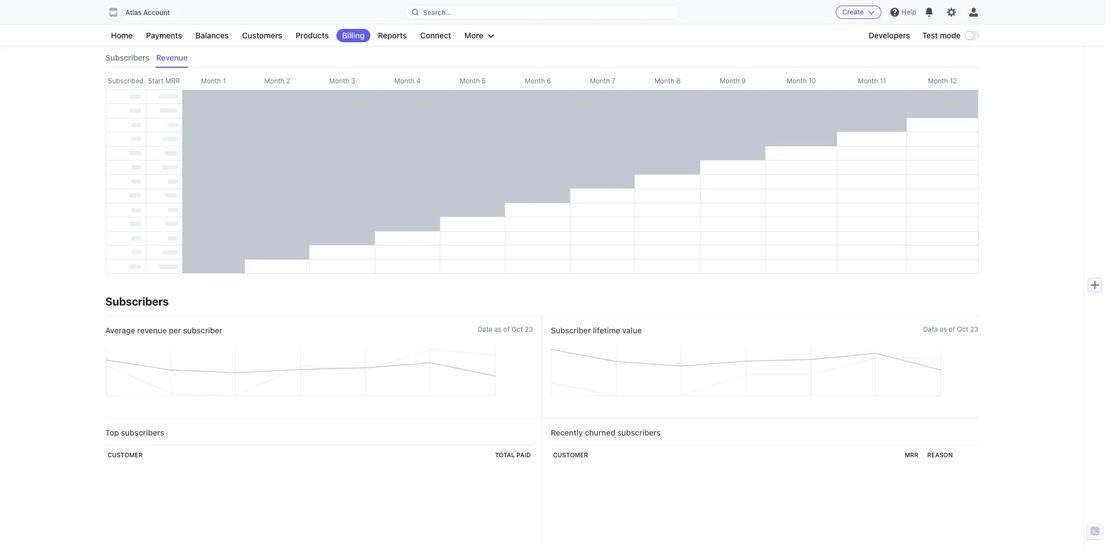Task type: describe. For each thing, give the bounding box(es) containing it.
12
[[950, 77, 957, 85]]

reports
[[378, 31, 407, 40]]

7
[[612, 77, 616, 85]]

search…
[[423, 8, 451, 16]]

2 subscribers from the left
[[617, 428, 661, 437]]

mode
[[940, 31, 961, 40]]

5
[[482, 77, 486, 85]]

connect
[[420, 31, 451, 40]]

data as of oct 23 for subscriber lifetime value
[[923, 325, 978, 333]]

products link
[[290, 29, 334, 42]]

total
[[495, 451, 515, 458]]

subscribed
[[108, 77, 144, 85]]

notifications image
[[925, 8, 934, 17]]

8
[[676, 77, 681, 85]]

2 subscribers from the top
[[105, 295, 169, 308]]

month 12
[[928, 77, 957, 85]]

0 horizontal spatial mrr
[[165, 77, 180, 85]]

month 4
[[394, 77, 421, 85]]

home link
[[105, 29, 138, 42]]

revenue
[[156, 53, 188, 62]]

as for average revenue per subscriber
[[494, 325, 501, 333]]

reports link
[[372, 29, 412, 42]]

6
[[547, 77, 551, 85]]

Search… text field
[[405, 5, 679, 19]]

month 7
[[590, 77, 616, 85]]

paid
[[516, 451, 531, 458]]

billing link
[[337, 29, 370, 42]]

developers link
[[863, 29, 916, 42]]

as for subscriber lifetime value
[[940, 325, 947, 333]]

month 6
[[525, 77, 551, 85]]

of for average revenue per subscriber
[[503, 325, 510, 333]]

of for subscriber lifetime value
[[949, 325, 955, 333]]

1
[[223, 77, 226, 85]]

1 vertical spatial mrr
[[905, 451, 918, 458]]

month for month 11
[[858, 77, 878, 85]]

total paid
[[495, 451, 531, 458]]

churned
[[585, 428, 615, 437]]

month 9
[[720, 77, 746, 85]]

atlas account button
[[105, 4, 181, 20]]

start
[[148, 77, 163, 85]]

23 for average revenue per subscriber
[[525, 325, 533, 333]]

month for month 7
[[590, 77, 610, 85]]

by
[[143, 28, 152, 38]]

month for month 12
[[928, 77, 948, 85]]

month for month 2
[[264, 77, 284, 85]]

subscribed start mrr
[[108, 77, 180, 85]]

atlas
[[125, 8, 142, 17]]

average
[[105, 326, 135, 335]]

developers
[[869, 31, 910, 40]]

4
[[416, 77, 421, 85]]

data for subscriber lifetime value
[[923, 325, 938, 333]]

1 subscribers from the left
[[121, 428, 164, 437]]

connect link
[[415, 29, 457, 42]]

customers
[[242, 31, 282, 40]]

month 3
[[329, 77, 355, 85]]

cohort retention charts tab list
[[105, 48, 978, 68]]

2
[[286, 77, 290, 85]]

month for month 5
[[460, 77, 480, 85]]

month for month 10
[[787, 77, 807, 85]]

home
[[111, 31, 133, 40]]

month for month 6
[[525, 77, 545, 85]]



Task type: vqa. For each thing, say whether or not it's contained in the screenshot.
Top Customer
yes



Task type: locate. For each thing, give the bounding box(es) containing it.
as
[[494, 325, 501, 333], [940, 325, 947, 333]]

mrr right start
[[165, 77, 180, 85]]

1 vertical spatial subscribers
[[105, 295, 169, 308]]

1 data from the left
[[478, 325, 492, 333]]

0 horizontal spatial of
[[503, 325, 510, 333]]

0 horizontal spatial data as of oct 23
[[478, 325, 533, 333]]

oct
[[512, 325, 523, 333], [957, 325, 968, 333]]

billing
[[342, 31, 365, 40]]

month for month 1
[[201, 77, 221, 85]]

9 month from the left
[[720, 77, 740, 85]]

month left 5
[[460, 77, 480, 85]]

2 customer from the left
[[553, 451, 588, 458]]

more
[[465, 31, 483, 40]]

month left 4
[[394, 77, 414, 85]]

customer down top subscribers
[[108, 451, 143, 458]]

mrr left reason
[[905, 451, 918, 458]]

1 subscribers from the top
[[105, 53, 150, 62]]

23 for subscriber lifetime value
[[970, 325, 978, 333]]

subscribers right churned
[[617, 428, 661, 437]]

1 horizontal spatial mrr
[[905, 451, 918, 458]]

subscribers down 'home' link
[[105, 53, 150, 62]]

account
[[143, 8, 170, 17]]

8 month from the left
[[654, 77, 674, 85]]

month 2
[[264, 77, 290, 85]]

1 month from the left
[[201, 77, 221, 85]]

Search… search field
[[405, 5, 679, 19]]

4 month from the left
[[394, 77, 414, 85]]

average revenue per subscriber
[[105, 326, 222, 335]]

month 1
[[201, 77, 226, 85]]

1 23 from the left
[[525, 325, 533, 333]]

9
[[742, 77, 746, 85]]

cohort
[[154, 28, 178, 38]]

customer
[[108, 451, 143, 458], [553, 451, 588, 458]]

revenue button
[[156, 48, 194, 68]]

atlas account
[[125, 8, 170, 17]]

subscribers
[[105, 53, 150, 62], [105, 295, 169, 308]]

month left the 3 on the top of the page
[[329, 77, 349, 85]]

0 horizontal spatial data
[[478, 325, 492, 333]]

balances link
[[190, 29, 234, 42]]

value
[[622, 326, 642, 335]]

0 vertical spatial subscribers
[[105, 53, 150, 62]]

10 month from the left
[[787, 77, 807, 85]]

customer for top
[[108, 451, 143, 458]]

subscribers button
[[105, 48, 156, 68]]

1 customer from the left
[[108, 451, 143, 458]]

subscribers inside button
[[105, 53, 150, 62]]

test
[[922, 31, 938, 40]]

0 horizontal spatial oct
[[512, 325, 523, 333]]

subscriber
[[551, 326, 591, 335]]

23
[[525, 325, 533, 333], [970, 325, 978, 333]]

2 of from the left
[[949, 325, 955, 333]]

data for average revenue per subscriber
[[478, 325, 492, 333]]

month 8
[[654, 77, 681, 85]]

help button
[[886, 3, 921, 21]]

data as of oct 23
[[478, 325, 533, 333], [923, 325, 978, 333]]

1 horizontal spatial oct
[[957, 325, 968, 333]]

customer for recently
[[553, 451, 588, 458]]

subscribers up revenue
[[105, 295, 169, 308]]

month 10
[[787, 77, 816, 85]]

0 horizontal spatial as
[[494, 325, 501, 333]]

2 oct from the left
[[957, 325, 968, 333]]

7 month from the left
[[590, 77, 610, 85]]

11 month from the left
[[858, 77, 878, 85]]

month left 10
[[787, 77, 807, 85]]

revenue
[[137, 326, 167, 335]]

1 horizontal spatial data
[[923, 325, 938, 333]]

customers link
[[237, 29, 288, 42]]

mrr
[[165, 77, 180, 85], [905, 451, 918, 458]]

reason
[[927, 451, 953, 458]]

5 month from the left
[[460, 77, 480, 85]]

2 as from the left
[[940, 325, 947, 333]]

2 data as of oct 23 from the left
[[923, 325, 978, 333]]

payments link
[[140, 29, 188, 42]]

2 data from the left
[[923, 325, 938, 333]]

1 horizontal spatial data as of oct 23
[[923, 325, 978, 333]]

top subscribers
[[105, 428, 164, 437]]

customer down recently
[[553, 451, 588, 458]]

retention by cohort
[[105, 28, 178, 38]]

balances
[[196, 31, 229, 40]]

month for month 8
[[654, 77, 674, 85]]

11
[[880, 77, 886, 85]]

3 month from the left
[[329, 77, 349, 85]]

test mode
[[922, 31, 961, 40]]

0 horizontal spatial customer
[[108, 451, 143, 458]]

1 horizontal spatial of
[[949, 325, 955, 333]]

1 horizontal spatial 23
[[970, 325, 978, 333]]

create button
[[836, 6, 882, 19]]

top
[[105, 428, 119, 437]]

subscribers right top at the bottom of page
[[121, 428, 164, 437]]

0 vertical spatial mrr
[[165, 77, 180, 85]]

1 oct from the left
[[512, 325, 523, 333]]

of
[[503, 325, 510, 333], [949, 325, 955, 333]]

lifetime
[[593, 326, 620, 335]]

recently churned subscribers
[[551, 428, 661, 437]]

2 23 from the left
[[970, 325, 978, 333]]

more button
[[459, 29, 500, 42]]

0 horizontal spatial 23
[[525, 325, 533, 333]]

month 5
[[460, 77, 486, 85]]

3
[[351, 77, 355, 85]]

1 horizontal spatial customer
[[553, 451, 588, 458]]

subscriber
[[183, 326, 222, 335]]

month 11
[[858, 77, 886, 85]]

help
[[902, 8, 916, 16]]

1 as from the left
[[494, 325, 501, 333]]

data as of oct 23 for average revenue per subscriber
[[478, 325, 533, 333]]

month for month 4
[[394, 77, 414, 85]]

month left 8
[[654, 77, 674, 85]]

month left 1
[[201, 77, 221, 85]]

1 horizontal spatial subscribers
[[617, 428, 661, 437]]

create
[[842, 8, 864, 16]]

subscribers
[[121, 428, 164, 437], [617, 428, 661, 437]]

products
[[296, 31, 329, 40]]

month for month 3
[[329, 77, 349, 85]]

month left 9
[[720, 77, 740, 85]]

oct for average revenue per subscriber
[[512, 325, 523, 333]]

per
[[169, 326, 181, 335]]

oct for subscriber lifetime value
[[957, 325, 968, 333]]

month for month 9
[[720, 77, 740, 85]]

payments
[[146, 31, 182, 40]]

month left 11
[[858, 77, 878, 85]]

month left 12
[[928, 77, 948, 85]]

month left 2
[[264, 77, 284, 85]]

month
[[201, 77, 221, 85], [264, 77, 284, 85], [329, 77, 349, 85], [394, 77, 414, 85], [460, 77, 480, 85], [525, 77, 545, 85], [590, 77, 610, 85], [654, 77, 674, 85], [720, 77, 740, 85], [787, 77, 807, 85], [858, 77, 878, 85], [928, 77, 948, 85]]

month left 7
[[590, 77, 610, 85]]

6 month from the left
[[525, 77, 545, 85]]

12 month from the left
[[928, 77, 948, 85]]

10
[[809, 77, 816, 85]]

retention
[[105, 28, 141, 38]]

recently
[[551, 428, 583, 437]]

0 horizontal spatial subscribers
[[121, 428, 164, 437]]

1 data as of oct 23 from the left
[[478, 325, 533, 333]]

2 month from the left
[[264, 77, 284, 85]]

data
[[478, 325, 492, 333], [923, 325, 938, 333]]

1 of from the left
[[503, 325, 510, 333]]

subscriber lifetime value
[[551, 326, 642, 335]]

month left 6
[[525, 77, 545, 85]]

1 horizontal spatial as
[[940, 325, 947, 333]]



